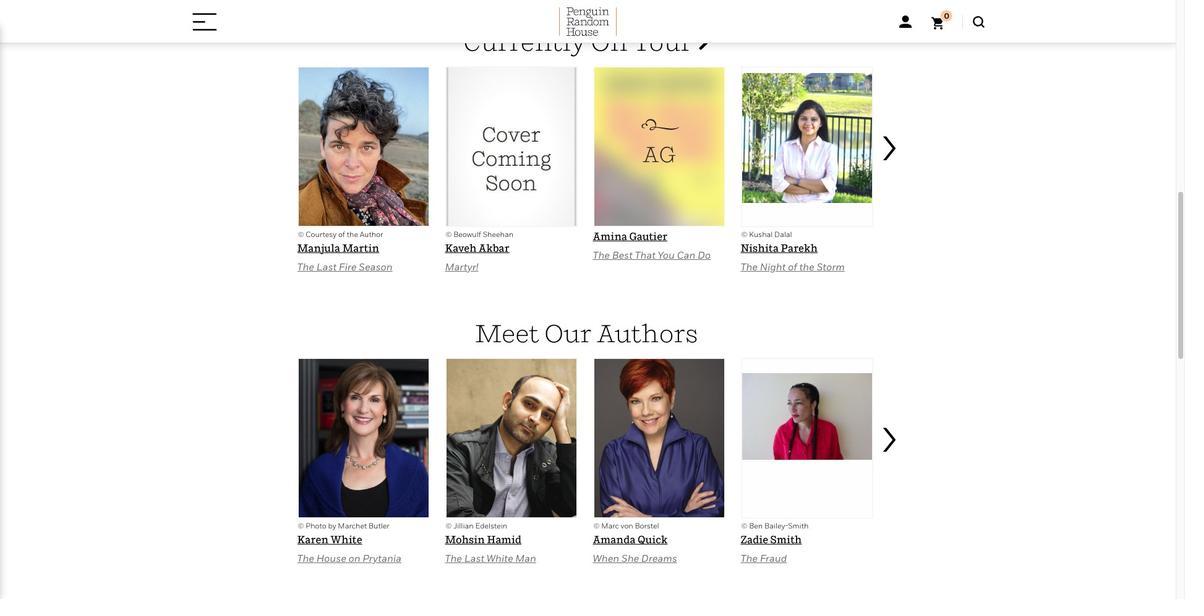 Task type: vqa. For each thing, say whether or not it's contained in the screenshot.
KAREN
yes



Task type: describe. For each thing, give the bounding box(es) containing it.
amina gautier the best that you can do
[[593, 230, 711, 261]]

the last fire season link
[[297, 260, 393, 273]]

when
[[593, 552, 620, 565]]

search image
[[973, 16, 985, 28]]

amina gautier link
[[593, 230, 668, 242]]

last inside '©  courtesy of the author manjula martin the last fire season'
[[317, 260, 337, 273]]

marc
[[602, 521, 619, 531]]

of inside ©  kushal dalal nishita parekh the night of the storm
[[788, 260, 798, 273]]

› for nishita parekh
[[879, 112, 899, 171]]

the inside ©  kushal dalal nishita parekh the night of the storm
[[741, 260, 758, 273]]

of inside '©  courtesy of the author manjula martin the last fire season'
[[338, 230, 345, 239]]

sheehan
[[483, 230, 514, 239]]

ben
[[750, 521, 763, 531]]

you
[[658, 249, 675, 261]]

fire
[[339, 260, 357, 273]]

amanda quick link
[[593, 534, 668, 546]]

courtesy
[[306, 230, 337, 239]]

the house on prytania link
[[297, 552, 402, 565]]

photo
[[306, 521, 327, 531]]

meet
[[475, 318, 540, 348]]

man
[[516, 552, 536, 565]]

karen white link
[[297, 534, 362, 546]]

› link for nishita parekh
[[879, 54, 904, 301]]

dreams
[[642, 552, 678, 565]]

the last white man link
[[445, 552, 536, 565]]

©  jillian edelstein mohsin hamid the last white man
[[445, 521, 536, 565]]

martyr! link
[[445, 260, 479, 273]]

amina
[[593, 230, 628, 242]]

currently on tour link
[[464, 27, 709, 56]]

martyr!
[[445, 260, 479, 273]]

©  kushal dalal nishita parekh the night of the storm
[[741, 230, 845, 273]]

manjula martin link
[[297, 242, 379, 254]]

currently on tour
[[464, 27, 697, 56]]

› link for zadie smith
[[879, 346, 904, 593]]

kushal
[[750, 230, 773, 239]]

beowulf
[[454, 230, 481, 239]]

author
[[360, 230, 383, 239]]

borstel
[[635, 521, 659, 531]]

bailey-
[[765, 521, 789, 531]]

our
[[545, 318, 592, 348]]

meet our authors
[[475, 318, 698, 348]]

1 vertical spatial smith
[[771, 534, 802, 546]]

the night of the storm link
[[741, 260, 845, 273]]

storm
[[817, 260, 845, 273]]

edelstein
[[476, 521, 508, 531]]



Task type: locate. For each thing, give the bounding box(es) containing it.
0 horizontal spatial white
[[331, 534, 362, 546]]

best
[[612, 249, 633, 261]]

1 vertical spatial last
[[465, 552, 485, 565]]

when she dreams link
[[593, 552, 678, 565]]

season
[[359, 260, 393, 273]]

© for amanda quick
[[594, 521, 600, 531]]

© inside ©  jillian edelstein mohsin hamid the last white man
[[446, 521, 452, 531]]

fraud
[[760, 552, 787, 565]]

dalal
[[775, 230, 793, 239]]

1 horizontal spatial white
[[487, 552, 513, 565]]

© for karen white
[[298, 521, 304, 531]]

von
[[621, 521, 634, 531]]

© left courtesy
[[298, 230, 304, 239]]

1 vertical spatial of
[[788, 260, 798, 273]]

authors
[[597, 318, 698, 348]]

white inside ©  jillian edelstein mohsin hamid the last white man
[[487, 552, 513, 565]]

©  marc von borstel amanda quick when she dreams
[[593, 521, 678, 565]]

© for nishita parekh
[[742, 230, 748, 239]]

0 vertical spatial last
[[317, 260, 337, 273]]

kaveh akbar link
[[445, 242, 510, 254]]

jillian
[[454, 521, 474, 531]]

© inside '©  courtesy of the author manjula martin the last fire season'
[[298, 230, 304, 239]]

of down parekh
[[788, 260, 798, 273]]

the inside '©  photo by marchet butler karen white the house on prytania'
[[297, 552, 314, 565]]

smith up zadie smith link
[[789, 521, 809, 531]]

0 vertical spatial white
[[331, 534, 362, 546]]

1 horizontal spatial last
[[465, 552, 485, 565]]

1 horizontal spatial of
[[788, 260, 798, 273]]

quick
[[638, 534, 668, 546]]

© for kaveh akbar
[[446, 230, 452, 239]]

© left kushal
[[742, 230, 748, 239]]

the down mohsin
[[445, 552, 462, 565]]

1 horizontal spatial the
[[800, 260, 815, 273]]

the down the karen in the bottom left of the page
[[297, 552, 314, 565]]

white down hamid
[[487, 552, 513, 565]]

© for manjula martin
[[298, 230, 304, 239]]

the down nishita
[[741, 260, 758, 273]]

©  photo by marchet butler karen white the house on prytania
[[297, 521, 402, 565]]

marchet
[[338, 521, 367, 531]]

the fraud link
[[741, 552, 787, 565]]

the inside amina gautier the best that you can do
[[593, 249, 610, 261]]

© for zadie smith
[[742, 521, 748, 531]]

1 vertical spatial the
[[800, 260, 815, 273]]

0 vertical spatial ›
[[879, 112, 899, 171]]

© inside '©  marc von borstel amanda quick when she dreams'
[[594, 521, 600, 531]]

nishita parekh link
[[741, 242, 818, 254]]

1 › from the top
[[879, 112, 899, 171]]

prytania
[[363, 552, 402, 565]]

0 vertical spatial smith
[[789, 521, 809, 531]]

last
[[317, 260, 337, 273], [465, 552, 485, 565]]

1 › link from the top
[[879, 54, 904, 301]]

currently
[[464, 27, 586, 56]]

1 vertical spatial ›
[[879, 404, 899, 463]]

she
[[622, 552, 639, 565]]

0 vertical spatial › link
[[879, 54, 904, 301]]

tour
[[633, 27, 692, 56]]

© left photo
[[298, 521, 304, 531]]

mohsin
[[445, 534, 485, 546]]

the inside ©  kushal dalal nishita parekh the night of the storm
[[800, 260, 815, 273]]

0 horizontal spatial the
[[347, 230, 358, 239]]

shopping cart image
[[932, 10, 953, 30]]

smith down 'bailey-'
[[771, 534, 802, 546]]

that
[[635, 249, 656, 261]]

parekh
[[781, 242, 818, 254]]

white inside '©  photo by marchet butler karen white the house on prytania'
[[331, 534, 362, 546]]

the inside '©  courtesy of the author manjula martin the last fire season'
[[347, 230, 358, 239]]

the down the amina
[[593, 249, 610, 261]]

do
[[698, 249, 711, 261]]

zadie smith link
[[741, 534, 802, 546]]

amanda
[[593, 534, 636, 546]]

by
[[328, 521, 336, 531]]

sign in image
[[899, 15, 912, 28]]

1 vertical spatial › link
[[879, 346, 904, 593]]

akbar
[[479, 242, 510, 254]]

› link
[[879, 54, 904, 301], [879, 346, 904, 593]]

can
[[677, 249, 696, 261]]

white
[[331, 534, 362, 546], [487, 552, 513, 565]]

the up the martin in the left top of the page
[[347, 230, 358, 239]]

©  beowulf sheehan kaveh akbar martyr!
[[445, 230, 514, 273]]

© left jillian
[[446, 521, 452, 531]]

night
[[760, 260, 786, 273]]

© up kaveh at the left top
[[446, 230, 452, 239]]

ag
[[643, 141, 676, 167]]

of
[[338, 230, 345, 239], [788, 260, 798, 273]]

the
[[347, 230, 358, 239], [800, 260, 815, 273]]

0 vertical spatial of
[[338, 230, 345, 239]]

manjula
[[297, 242, 340, 254]]

© left ben
[[742, 521, 748, 531]]

on
[[349, 552, 361, 565]]

nishita
[[741, 242, 779, 254]]

the inside ©  ben bailey-smith zadie smith the fraud
[[741, 552, 758, 565]]

©  courtesy of the author manjula martin the last fire season
[[297, 230, 393, 273]]

© left "marc"
[[594, 521, 600, 531]]

mohsin hamid link
[[445, 534, 522, 546]]

the down parekh
[[800, 260, 815, 273]]

gautier
[[630, 230, 668, 242]]

©
[[298, 230, 304, 239], [446, 230, 452, 239], [742, 230, 748, 239], [298, 521, 304, 531], [446, 521, 452, 531], [594, 521, 600, 531], [742, 521, 748, 531]]

white down marchet
[[331, 534, 362, 546]]

the best that you can do link
[[593, 249, 711, 261]]

last down mohsin hamid link
[[465, 552, 485, 565]]

2 › link from the top
[[879, 346, 904, 593]]

© for mohsin hamid
[[446, 521, 452, 531]]

0 horizontal spatial last
[[317, 260, 337, 273]]

martin
[[342, 242, 379, 254]]

© inside ©  kushal dalal nishita parekh the night of the storm
[[742, 230, 748, 239]]

© inside ©  ben bailey-smith zadie smith the fraud
[[742, 521, 748, 531]]

the down zadie
[[741, 552, 758, 565]]

© inside ©  beowulf sheehan kaveh akbar martyr!
[[446, 230, 452, 239]]

the
[[593, 249, 610, 261], [297, 260, 314, 273], [741, 260, 758, 273], [297, 552, 314, 565], [445, 552, 462, 565], [741, 552, 758, 565]]

the inside '©  courtesy of the author manjula martin the last fire season'
[[297, 260, 314, 273]]

hamid
[[487, 534, 522, 546]]

the inside ©  jillian edelstein mohsin hamid the last white man
[[445, 552, 462, 565]]

2 › from the top
[[879, 404, 899, 463]]

› for zadie smith
[[879, 404, 899, 463]]

butler
[[369, 521, 390, 531]]

penguin random house image
[[559, 8, 617, 36]]

›
[[879, 112, 899, 171], [879, 404, 899, 463]]

0 vertical spatial the
[[347, 230, 358, 239]]

1 vertical spatial white
[[487, 552, 513, 565]]

on
[[591, 27, 628, 56]]

© inside '©  photo by marchet butler karen white the house on prytania'
[[298, 521, 304, 531]]

zadie
[[741, 534, 769, 546]]

smith
[[789, 521, 809, 531], [771, 534, 802, 546]]

kaveh
[[445, 242, 477, 254]]

last down the manjula
[[317, 260, 337, 273]]

house
[[317, 552, 346, 565]]

0 horizontal spatial of
[[338, 230, 345, 239]]

©  ben bailey-smith zadie smith the fraud
[[741, 521, 809, 565]]

last inside ©  jillian edelstein mohsin hamid the last white man
[[465, 552, 485, 565]]

the down the manjula
[[297, 260, 314, 273]]

of up manjula martin link
[[338, 230, 345, 239]]

karen
[[297, 534, 329, 546]]



